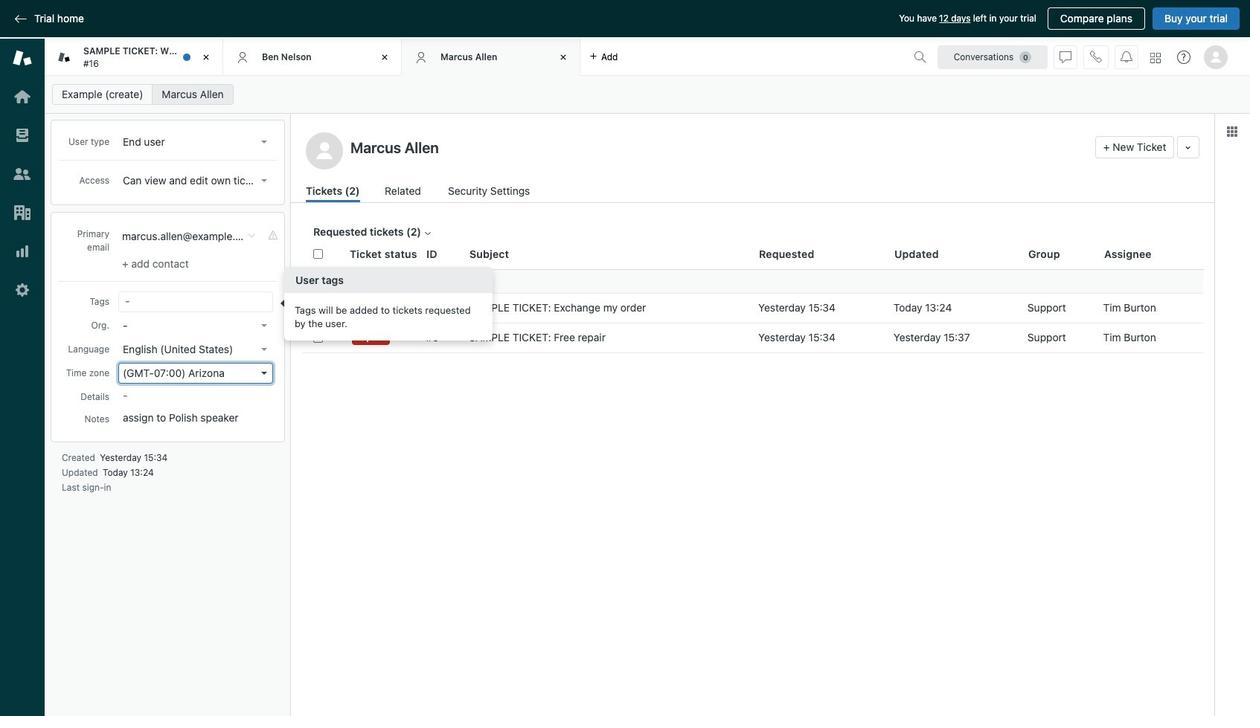 Task type: locate. For each thing, give the bounding box(es) containing it.
sample ticket: where's my order? tab
[[45, 39, 223, 76]]

notifications image
[[1121, 51, 1133, 63]]

close image inside marcus allen tab
[[556, 50, 571, 65]]

organizations image
[[13, 203, 32, 223]]

2 vertical spatial arrow down image
[[261, 372, 267, 375]]

None text field
[[346, 136, 1089, 159]]

3 arrow down image from the top
[[261, 372, 267, 375]]

0 vertical spatial arrow down image
[[261, 179, 267, 182]]

arrow down image
[[261, 141, 267, 144], [261, 324, 267, 327]]

3 close image from the left
[[556, 50, 571, 65]]

None checkbox
[[313, 303, 323, 313], [313, 333, 323, 343], [313, 303, 323, 313], [313, 333, 323, 343]]

close image inside sample ticket: where's my order? tab
[[199, 50, 214, 65]]

2 horizontal spatial close image
[[556, 50, 571, 65]]

0 vertical spatial arrow down image
[[261, 141, 267, 144]]

zendesk support image
[[13, 48, 32, 68]]

arrow down image
[[261, 179, 267, 182], [261, 348, 267, 351], [261, 372, 267, 375]]

grid
[[291, 240, 1215, 717]]

1 close image from the left
[[199, 50, 214, 65]]

0 horizontal spatial close image
[[199, 50, 214, 65]]

marcus allen tab
[[402, 39, 580, 76]]

1 horizontal spatial close image
[[377, 50, 392, 65]]

customers image
[[13, 164, 32, 184]]

close image
[[199, 50, 214, 65], [377, 50, 392, 65], [556, 50, 571, 65]]

2 close image from the left
[[377, 50, 392, 65]]

1 vertical spatial arrow down image
[[261, 348, 267, 351]]

1 arrow down image from the top
[[261, 141, 267, 144]]

close image inside ben nelson tab
[[377, 50, 392, 65]]

1 vertical spatial arrow down image
[[261, 324, 267, 327]]

tabs tab list
[[45, 39, 905, 76]]



Task type: describe. For each thing, give the bounding box(es) containing it.
get started image
[[13, 87, 32, 106]]

admin image
[[13, 281, 32, 300]]

1 arrow down image from the top
[[261, 179, 267, 182]]

close image for ben nelson tab
[[377, 50, 392, 65]]

2 arrow down image from the top
[[261, 324, 267, 327]]

help image
[[1177, 51, 1191, 64]]

zendesk products image
[[1151, 53, 1161, 63]]

ben nelson tab
[[223, 39, 402, 76]]

button displays agent's chat status as invisible. image
[[1060, 51, 1072, 63]]

secondary element
[[45, 80, 1250, 109]]

reporting image
[[13, 242, 32, 261]]

close image for marcus allen tab
[[556, 50, 571, 65]]

views image
[[13, 126, 32, 145]]

- field
[[119, 292, 272, 309]]

main element
[[0, 39, 45, 717]]

2 arrow down image from the top
[[261, 348, 267, 351]]

Select All Tickets checkbox
[[313, 250, 323, 259]]

apps image
[[1226, 126, 1238, 138]]



Task type: vqa. For each thing, say whether or not it's contained in the screenshot.
Help 'icon'
yes



